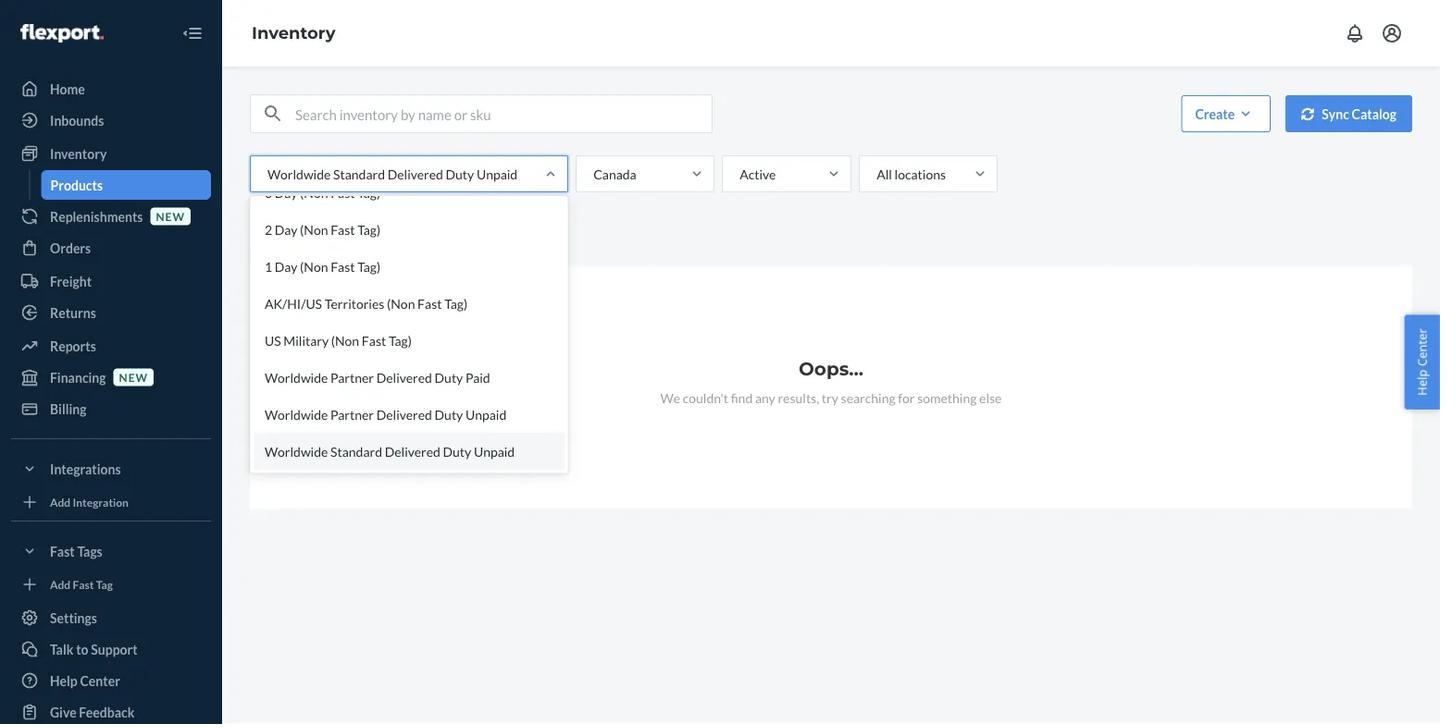Task type: locate. For each thing, give the bounding box(es) containing it.
sync catalog
[[1322, 106, 1397, 122]]

1 horizontal spatial help center
[[1414, 329, 1430, 396]]

home link
[[11, 74, 211, 104]]

0 vertical spatial help
[[1414, 370, 1430, 396]]

fast for us military (non fast tag)
[[362, 333, 386, 348]]

0 horizontal spatial new
[[119, 371, 148, 384]]

open notifications image
[[1344, 22, 1366, 44]]

tag) up paid
[[444, 296, 468, 311]]

give feedback
[[50, 705, 135, 721]]

0 vertical spatial new
[[156, 210, 185, 223]]

add
[[50, 496, 71, 509], [50, 578, 71, 591]]

partner down worldwide partner delivered duty paid
[[330, 407, 374, 423]]

0 vertical spatial inventory link
[[252, 23, 336, 43]]

worldwide
[[268, 166, 331, 182], [265, 370, 328, 386], [265, 407, 328, 423], [265, 444, 328, 460]]

1 day from the top
[[275, 185, 298, 200]]

fast
[[331, 185, 355, 200], [331, 222, 355, 237], [331, 259, 355, 274], [418, 296, 442, 311], [362, 333, 386, 348], [50, 544, 75, 560], [73, 578, 94, 591]]

we couldn't find any results, try searching for something else
[[661, 390, 1002, 406]]

inbounds
[[50, 112, 104, 128]]

2 partner from the top
[[330, 407, 374, 423]]

day right '1'
[[275, 259, 298, 274]]

new down products link
[[156, 210, 185, 223]]

partner down us military (non fast tag)
[[330, 370, 374, 386]]

help
[[1414, 370, 1430, 396], [50, 673, 78, 689]]

sync catalog button
[[1286, 95, 1413, 132]]

inventory inside inventory "link"
[[50, 146, 107, 162]]

create
[[1195, 106, 1235, 122]]

0 vertical spatial help center
[[1414, 329, 1430, 396]]

close navigation image
[[181, 22, 204, 44]]

(non left kits
[[300, 222, 328, 237]]

day
[[275, 185, 298, 200], [275, 222, 298, 237], [275, 259, 298, 274]]

inventory
[[252, 23, 336, 43], [50, 146, 107, 162]]

help center inside button
[[1414, 329, 1430, 396]]

0 vertical spatial center
[[1414, 329, 1430, 367]]

fast up worldwide partner delivered duty paid
[[362, 333, 386, 348]]

1 vertical spatial standard
[[330, 444, 382, 460]]

0 vertical spatial inventory
[[252, 23, 336, 43]]

(non right territories
[[387, 296, 415, 311]]

1 horizontal spatial new
[[156, 210, 185, 223]]

freight link
[[11, 267, 211, 296]]

standard
[[333, 166, 385, 182], [330, 444, 382, 460]]

standard up 3 day (non fast tag)
[[333, 166, 385, 182]]

territories
[[325, 296, 384, 311]]

tag) up "bundles"
[[357, 185, 381, 200]]

fast down "bundles"
[[418, 296, 442, 311]]

partner for worldwide partner delivered duty paid
[[330, 370, 374, 386]]

unpaid
[[477, 166, 518, 182], [466, 407, 507, 423], [474, 444, 515, 460]]

billing link
[[11, 394, 211, 424]]

center
[[1414, 329, 1430, 367], [80, 673, 120, 689]]

0 vertical spatial standard
[[333, 166, 385, 182]]

(non for 3
[[300, 185, 328, 200]]

settings
[[50, 610, 97, 626]]

2 vertical spatial day
[[275, 259, 298, 274]]

1 vertical spatial add
[[50, 578, 71, 591]]

0 vertical spatial unpaid
[[477, 166, 518, 182]]

searching
[[841, 390, 896, 406]]

1 horizontal spatial inventory link
[[252, 23, 336, 43]]

partner
[[330, 370, 374, 386], [330, 407, 374, 423]]

us military (non fast tag)
[[265, 333, 412, 348]]

0 horizontal spatial help
[[50, 673, 78, 689]]

1 horizontal spatial inventory
[[252, 23, 336, 43]]

try
[[822, 390, 839, 406]]

all
[[877, 166, 892, 182]]

inventory link
[[252, 23, 336, 43], [11, 139, 211, 168]]

fast up 2 day (non fast tag)
[[331, 185, 355, 200]]

day right 3
[[275, 185, 298, 200]]

fast for 1 day (non fast tag)
[[331, 259, 355, 274]]

1 horizontal spatial help
[[1414, 370, 1430, 396]]

(non down territories
[[331, 333, 359, 348]]

standard down worldwide partner delivered duty unpaid
[[330, 444, 382, 460]]

duty
[[446, 166, 474, 182], [435, 370, 463, 386], [435, 407, 463, 423], [443, 444, 471, 460]]

1 vertical spatial day
[[275, 222, 298, 237]]

1 partner from the top
[[330, 370, 374, 386]]

products up '1'
[[261, 231, 312, 247]]

fast left tags
[[50, 544, 75, 560]]

1 vertical spatial center
[[80, 673, 120, 689]]

sync alt image
[[1302, 108, 1315, 121]]

delivered down worldwide partner delivered duty paid
[[376, 407, 432, 423]]

1 vertical spatial help center
[[50, 673, 120, 689]]

duty down search inventory by name or sku text field
[[446, 166, 474, 182]]

new down reports link
[[119, 371, 148, 384]]

fast for 3 day (non fast tag)
[[331, 185, 355, 200]]

2 vertical spatial unpaid
[[474, 444, 515, 460]]

new
[[156, 210, 185, 223], [119, 371, 148, 384]]

3 day from the top
[[275, 259, 298, 274]]

give feedback button
[[11, 698, 211, 725]]

add integration
[[50, 496, 129, 509]]

1 vertical spatial worldwide standard delivered duty unpaid
[[265, 444, 515, 460]]

products
[[50, 177, 103, 193], [261, 231, 312, 247]]

oops...
[[799, 358, 864, 380]]

integrations
[[50, 461, 121, 477]]

tag) right kits
[[357, 222, 381, 237]]

worldwide partner delivered duty paid
[[265, 370, 490, 386]]

0 vertical spatial partner
[[330, 370, 374, 386]]

(non
[[300, 185, 328, 200], [300, 222, 328, 237], [300, 259, 328, 274], [387, 296, 415, 311], [331, 333, 359, 348]]

products link
[[41, 170, 211, 200]]

sync
[[1322, 106, 1349, 122]]

tag) up worldwide partner delivered duty paid
[[389, 333, 412, 348]]

bundles
[[379, 231, 425, 247]]

new for financing
[[119, 371, 148, 384]]

day for 3
[[275, 185, 298, 200]]

active
[[740, 166, 776, 182]]

fast for 2 day (non fast tag)
[[331, 222, 355, 237]]

add up settings
[[50, 578, 71, 591]]

worldwide standard delivered duty unpaid
[[268, 166, 518, 182], [265, 444, 515, 460]]

worldwide standard delivered duty unpaid up "bundles"
[[268, 166, 518, 182]]

for
[[898, 390, 915, 406]]

fast down kits
[[331, 259, 355, 274]]

(non down 2 day (non fast tag)
[[300, 259, 328, 274]]

1 vertical spatial inventory
[[50, 146, 107, 162]]

(non up 2 day (non fast tag)
[[300, 185, 328, 200]]

military
[[284, 333, 329, 348]]

give
[[50, 705, 76, 721]]

create button
[[1181, 95, 1271, 132]]

day for 2
[[275, 222, 298, 237]]

0 horizontal spatial inventory
[[50, 146, 107, 162]]

reports
[[50, 338, 96, 354]]

duty down worldwide partner delivered duty paid
[[435, 407, 463, 423]]

2 day (non fast tag)
[[265, 222, 381, 237]]

talk to support button
[[11, 635, 211, 665]]

0 vertical spatial day
[[275, 185, 298, 200]]

canada
[[594, 166, 637, 182]]

catalog
[[1352, 106, 1397, 122]]

else
[[979, 390, 1002, 406]]

fast tags
[[50, 544, 103, 560]]

products up replenishments at the top of the page
[[50, 177, 103, 193]]

0 vertical spatial add
[[50, 496, 71, 509]]

worldwide standard delivered duty unpaid down worldwide partner delivered duty unpaid
[[265, 444, 515, 460]]

0 horizontal spatial products
[[50, 177, 103, 193]]

2 day from the top
[[275, 222, 298, 237]]

tag) for 3 day (non fast tag)
[[357, 185, 381, 200]]

add left integration
[[50, 496, 71, 509]]

tag)
[[357, 185, 381, 200], [357, 222, 381, 237], [357, 259, 381, 274], [444, 296, 468, 311], [389, 333, 412, 348]]

add for add fast tag
[[50, 578, 71, 591]]

fast down 3 day (non fast tag)
[[331, 222, 355, 237]]

help center button
[[1405, 315, 1440, 410]]

1 add from the top
[[50, 496, 71, 509]]

1 vertical spatial partner
[[330, 407, 374, 423]]

tag) up ak/hi/us territories (non fast tag)
[[357, 259, 381, 274]]

1 horizontal spatial center
[[1414, 329, 1430, 367]]

day right the 2
[[275, 222, 298, 237]]

1 vertical spatial products
[[261, 231, 312, 247]]

any
[[755, 390, 775, 406]]

(non for us
[[331, 333, 359, 348]]

delivered
[[388, 166, 443, 182], [376, 370, 432, 386], [376, 407, 432, 423], [385, 444, 440, 460]]

to
[[76, 642, 88, 658]]

add integration link
[[11, 492, 211, 514]]

1 vertical spatial new
[[119, 371, 148, 384]]

tag) for us military (non fast tag)
[[389, 333, 412, 348]]

help center
[[1414, 329, 1430, 396], [50, 673, 120, 689]]

delivered down worldwide partner delivered duty unpaid
[[385, 444, 440, 460]]

2 add from the top
[[50, 578, 71, 591]]

0 horizontal spatial inventory link
[[11, 139, 211, 168]]

0 horizontal spatial center
[[80, 673, 120, 689]]

0 vertical spatial worldwide standard delivered duty unpaid
[[268, 166, 518, 182]]



Task type: vqa. For each thing, say whether or not it's contained in the screenshot.
Days
no



Task type: describe. For each thing, give the bounding box(es) containing it.
talk to support
[[50, 642, 138, 658]]

fast left 'tag'
[[73, 578, 94, 591]]

integration
[[73, 496, 129, 509]]

returns link
[[11, 298, 211, 328]]

worldwide partner delivered duty unpaid
[[265, 407, 507, 423]]

flexport logo image
[[20, 24, 104, 43]]

returns
[[50, 305, 96, 321]]

results,
[[778, 390, 819, 406]]

support
[[91, 642, 138, 658]]

reports link
[[11, 331, 211, 361]]

1 horizontal spatial products
[[261, 231, 312, 247]]

delivered up "bundles"
[[388, 166, 443, 182]]

find
[[731, 390, 753, 406]]

tag) for 1 day (non fast tag)
[[357, 259, 381, 274]]

duty down paid
[[443, 444, 471, 460]]

add fast tag link
[[11, 574, 211, 596]]

add fast tag
[[50, 578, 113, 591]]

partner for worldwide partner delivered duty unpaid
[[330, 407, 374, 423]]

1 vertical spatial inventory link
[[11, 139, 211, 168]]

0 vertical spatial products
[[50, 177, 103, 193]]

fast for ak/hi/us territories (non fast tag)
[[418, 296, 442, 311]]

talk
[[50, 642, 74, 658]]

add for add integration
[[50, 496, 71, 509]]

3
[[265, 185, 272, 200]]

(non for ak/hi/us
[[387, 296, 415, 311]]

delivered up worldwide partner delivered duty unpaid
[[376, 370, 432, 386]]

us
[[265, 333, 281, 348]]

kits
[[335, 231, 357, 247]]

new for replenishments
[[156, 210, 185, 223]]

we
[[661, 390, 680, 406]]

inbounds link
[[11, 106, 211, 135]]

(non for 2
[[300, 222, 328, 237]]

help center link
[[11, 666, 211, 696]]

ak/hi/us
[[265, 296, 322, 311]]

2
[[265, 222, 272, 237]]

home
[[50, 81, 85, 97]]

1 vertical spatial unpaid
[[466, 407, 507, 423]]

tags
[[77, 544, 103, 560]]

billing
[[50, 401, 87, 417]]

couldn't
[[683, 390, 728, 406]]

0 horizontal spatial help center
[[50, 673, 120, 689]]

fast inside dropdown button
[[50, 544, 75, 560]]

tag) for ak/hi/us territories (non fast tag)
[[444, 296, 468, 311]]

freight
[[50, 274, 92, 289]]

financing
[[50, 370, 106, 386]]

center inside button
[[1414, 329, 1430, 367]]

duty left paid
[[435, 370, 463, 386]]

(non for 1
[[300, 259, 328, 274]]

1 vertical spatial help
[[50, 673, 78, 689]]

locations
[[895, 166, 946, 182]]

help inside button
[[1414, 370, 1430, 396]]

ak/hi/us territories (non fast tag)
[[265, 296, 468, 311]]

day for 1
[[275, 259, 298, 274]]

orders
[[50, 240, 91, 256]]

3 day (non fast tag)
[[265, 185, 381, 200]]

paid
[[466, 370, 490, 386]]

orders link
[[11, 233, 211, 263]]

1 day (non fast tag)
[[265, 259, 381, 274]]

tag
[[96, 578, 113, 591]]

all locations
[[877, 166, 946, 182]]

fast tags button
[[11, 537, 211, 566]]

replenishments
[[50, 209, 143, 224]]

settings link
[[11, 604, 211, 633]]

feedback
[[79, 705, 135, 721]]

open account menu image
[[1381, 22, 1403, 44]]

integrations button
[[11, 454, 211, 484]]

1
[[265, 259, 272, 274]]

something
[[917, 390, 977, 406]]

tag) for 2 day (non fast tag)
[[357, 222, 381, 237]]

Search inventory by name or sku text field
[[295, 95, 712, 132]]



